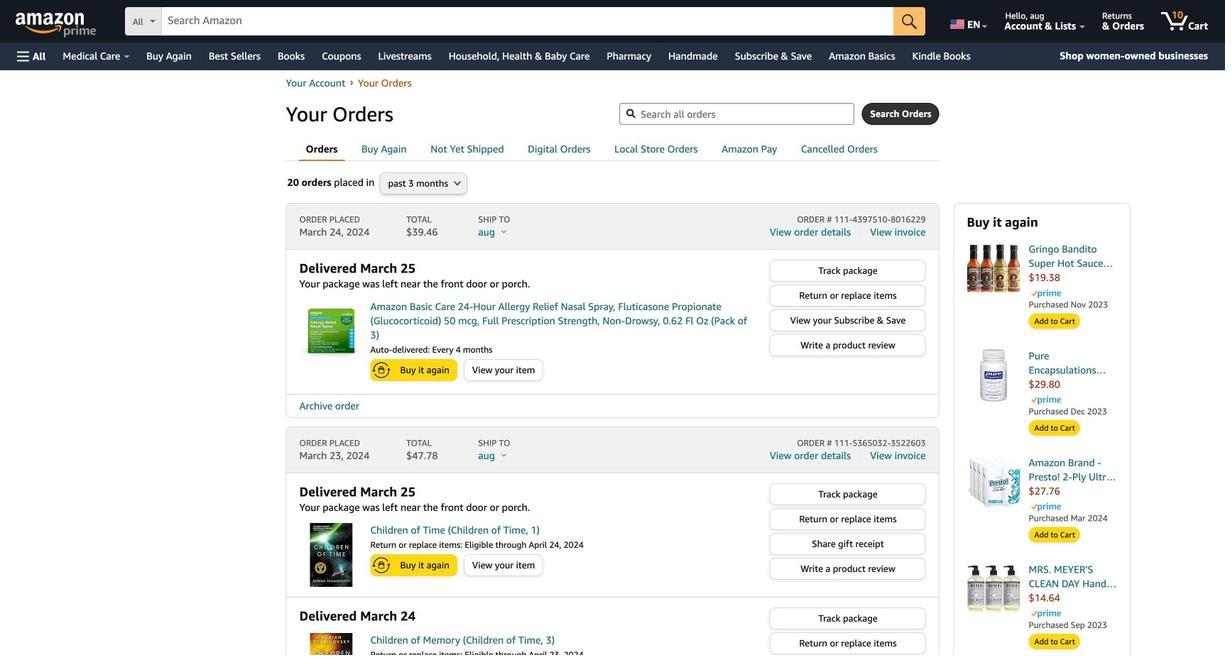 Task type: locate. For each thing, give the bounding box(es) containing it.
Search Amazon text field
[[162, 8, 894, 35]]

None search field
[[125, 7, 926, 37]]

2 text separator image from the top
[[861, 452, 861, 462]]

1 popover image from the top
[[502, 230, 507, 233]]

popover image for "amazon basic care 24-hour allergy relief nasal spray, fluticasone propionate (glucocorticoid) 50 mcg, full prescription strength, non-drowsy, 0.62 fl oz (pack of 3)" image
[[502, 230, 507, 233]]

1 vertical spatial popover image
[[502, 454, 507, 457]]

1 text separator image from the top
[[861, 228, 861, 238]]

amazon basic care 24-hour allergy relief nasal spray, fluticasone propionate (glucocorticoid) 50 mcg, full prescription strength, non-drowsy, 0.62 fl oz (pack of 3) image
[[300, 300, 363, 364]]

children of memory (children of time, 3) image
[[300, 634, 363, 656]]

tab list
[[299, 139, 940, 161]]

navigation navigation
[[0, 0, 1226, 70]]

None submit
[[894, 7, 926, 36], [863, 104, 939, 124], [894, 7, 926, 36], [863, 104, 939, 124]]

text separator image
[[861, 228, 861, 238], [861, 452, 861, 462]]

2 popover image from the top
[[502, 454, 507, 457]]

popover image
[[502, 230, 507, 233], [502, 454, 507, 457]]

gringo bandito super hot sauce variety pack, 5 fl oz (pack of 4) image
[[968, 242, 1021, 296]]

5 tab from the left
[[608, 139, 705, 161]]

6 tab from the left
[[715, 139, 785, 161]]

0 vertical spatial popover image
[[502, 230, 507, 233]]

search all orders element
[[620, 103, 855, 125]]

tab
[[299, 139, 345, 161], [355, 139, 414, 161], [424, 139, 511, 161], [521, 139, 598, 161], [608, 139, 705, 161], [715, 139, 785, 161], [794, 139, 885, 161]]

Search all orders search field
[[620, 103, 855, 125]]

7 tab from the left
[[794, 139, 885, 161]]

1 vertical spatial text separator image
[[861, 452, 861, 462]]

0 vertical spatial text separator image
[[861, 228, 861, 238]]



Task type: vqa. For each thing, say whether or not it's contained in the screenshot.
Leak
no



Task type: describe. For each thing, give the bounding box(es) containing it.
dropdown image
[[454, 180, 461, 186]]

Add to Cart submit
[[1030, 635, 1080, 649]]

popover image for children of time (children of time, 1) image
[[502, 454, 507, 457]]

amazon image
[[16, 13, 85, 34]]

2 tab from the left
[[355, 139, 414, 161]]

amazon brand - presto! 2-ply ultra-soft toilet paper, 24 family mega rolls = 120 regular rolls, 6 count (pack of 4), unscente image
[[968, 456, 1021, 509]]

1 tab from the left
[[299, 139, 345, 161]]

children of time (children of time, 1) image
[[300, 524, 363, 588]]

none search field inside the navigation navigation
[[125, 7, 926, 37]]

pure encapsulations melatonin 0.5 mg | antioxidant supplement to support natural sleeping* | 180 capsules image
[[968, 349, 1021, 403]]

3 tab from the left
[[424, 139, 511, 161]]

text separator image for popover image corresponding to children of time (children of time, 1) image
[[861, 452, 861, 462]]

4 tab from the left
[[521, 139, 598, 161]]

text separator image for popover image for "amazon basic care 24-hour allergy relief nasal spray, fluticasone propionate (glucocorticoid) 50 mcg, full prescription strength, non-drowsy, 0.62 fl oz (pack of 3)" image
[[861, 228, 861, 238]]

search image
[[627, 109, 636, 118]]

mrs. meyer's clean day hand soap, made with essential oils, biodegradable formula, lavender, 12.5 fl. oz - pack of 3 image
[[968, 563, 1021, 616]]



